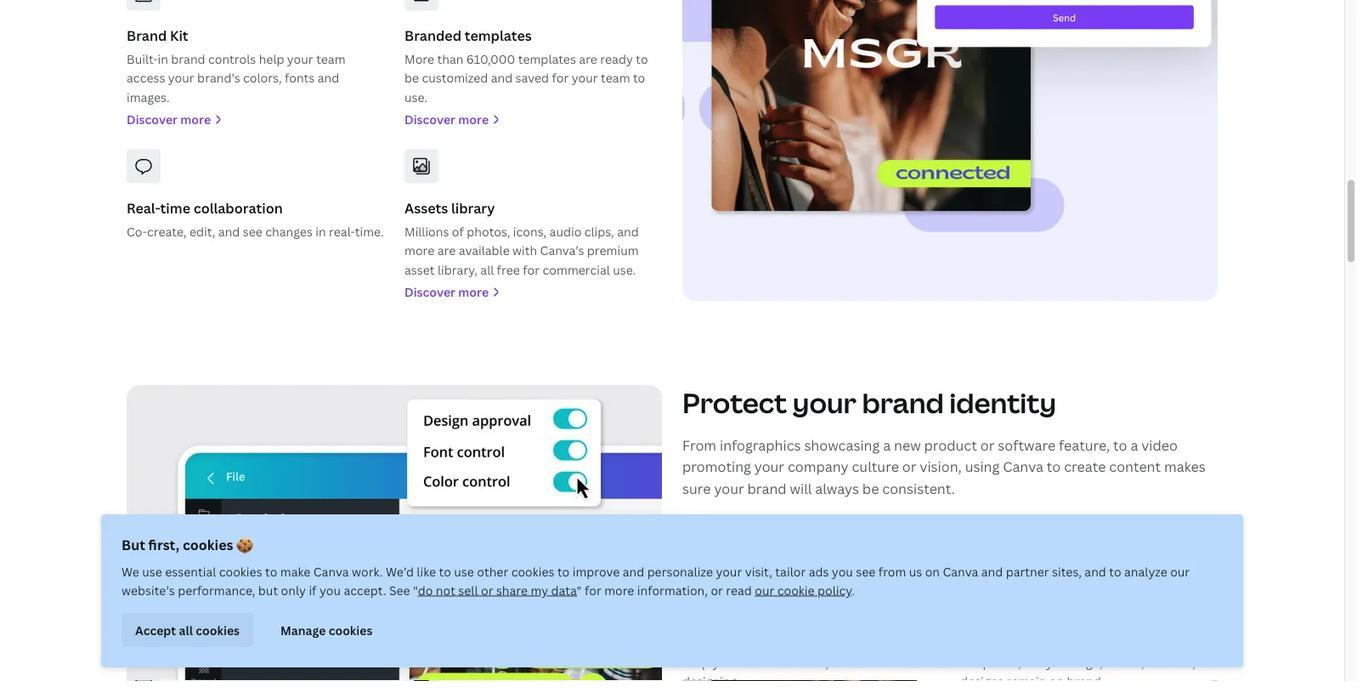 Task type: describe. For each thing, give the bounding box(es) containing it.
2 a from the left
[[1131, 436, 1139, 454]]

1 use from the left
[[142, 563, 162, 579]]

use. inside branded templates more than 610,000 templates are ready to be customized and saved for your team to use.
[[405, 89, 428, 105]]

or inside the lock the most important elements in design templates, like your logo, colors, or fonts, so designs remain on brand.
[[1148, 654, 1160, 671]]

brand
[[127, 26, 167, 44]]

protect your brand identity
[[683, 384, 1057, 421]]

share
[[496, 582, 528, 598]]

free
[[497, 261, 520, 278]]

but first, cookies 🍪
[[122, 536, 250, 554]]

0 vertical spatial templates
[[465, 26, 532, 44]]

in inside brand kit built-in brand controls help your team access your brand's colors, fonts and images.
[[158, 51, 168, 67]]

logo,
[[1076, 654, 1103, 671]]

see
[[389, 582, 410, 598]]

in inside the lock the most important elements in design templates, like your logo, colors, or fonts, so designs remain on brand.
[[1161, 635, 1172, 652]]

1 vertical spatial templates
[[518, 51, 576, 67]]

infographics
[[720, 436, 801, 454]]

and inside real-time collaboration co-create, edit, and see changes in real-time.
[[218, 223, 240, 239]]

remain
[[1007, 673, 1047, 681]]

more for templates
[[459, 111, 489, 127]]

work.
[[352, 563, 383, 579]]

if
[[309, 582, 317, 598]]

do
[[418, 582, 433, 598]]

check,
[[793, 654, 829, 671]]

example of sharing designs with tech team in canva image
[[683, 0, 1218, 302]]

or right sell
[[481, 582, 494, 598]]

ready
[[601, 51, 633, 67]]

library,
[[438, 261, 478, 278]]

from
[[879, 563, 907, 579]]

not
[[436, 582, 456, 598]]

my
[[531, 582, 549, 598]]

available
[[459, 242, 510, 259]]

cookie
[[778, 582, 815, 598]]

brand up the no at the right bottom of page
[[811, 635, 846, 652]]

and inside create or upload your brand elements and keep your brand in check, no matter who's designing.
[[905, 635, 926, 652]]

ads
[[809, 563, 829, 579]]

like inside we use essential cookies to make canva work. we'd like to use other cookies to improve and personalize your visit, tailor ads you see from us on canva and partner sites, and to analyze our website's performance, but only if you accept. see "
[[417, 563, 436, 579]]

and up do not sell or share my data " for more information, or read our cookie policy .
[[623, 563, 645, 579]]

us
[[910, 563, 923, 579]]

0 horizontal spatial you
[[320, 582, 341, 598]]

or inside create or upload your brand elements and keep your brand in check, no matter who's designing.
[[724, 635, 736, 652]]

culture
[[852, 457, 900, 476]]

brand's
[[197, 70, 240, 86]]

sites,
[[1053, 563, 1082, 579]]

tailor
[[776, 563, 806, 579]]

1 horizontal spatial canva
[[943, 563, 979, 579]]

premium
[[587, 242, 639, 259]]

saved
[[516, 70, 549, 86]]

protect
[[683, 384, 788, 421]]

but
[[122, 536, 145, 554]]

branded templates more than 610,000 templates are ready to be customized and saved for your team to use.
[[405, 26, 648, 105]]

🍪
[[237, 536, 250, 554]]

see inside real-time collaboration co-create, edit, and see changes in real-time.
[[243, 223, 263, 239]]

in inside real-time collaboration co-create, edit, and see changes in real-time.
[[316, 223, 326, 239]]

your down infographics
[[755, 457, 785, 476]]

audio
[[550, 223, 582, 239]]

brand inside brand kit built-in brand controls help your team access your brand's colors, fonts and images.
[[171, 51, 205, 67]]

read
[[726, 582, 752, 598]]

do not sell or share my data link
[[418, 582, 577, 598]]

video
[[1142, 436, 1179, 454]]

analyze
[[1125, 563, 1168, 579]]

like inside the lock the most important elements in design templates, like your logo, colors, or fonts, so designs remain on brand.
[[1025, 654, 1044, 671]]

discover more for brand
[[127, 111, 211, 127]]

elements inside the lock the most important elements in design templates, like your logo, colors, or fonts, so designs remain on brand.
[[1105, 635, 1158, 652]]

no
[[832, 654, 847, 671]]

and left partner
[[982, 563, 1004, 579]]

than
[[437, 51, 464, 67]]

for inside assets library millions of photos, icons, audio clips, and more are available with canva's premium asset library, all free for commercial use.
[[523, 261, 540, 278]]

elements inside create or upload your brand elements and keep your brand in check, no matter who's designing.
[[849, 635, 902, 652]]

accept
[[135, 622, 176, 638]]

fonts,
[[1163, 654, 1196, 671]]

other
[[477, 563, 509, 579]]

0 horizontal spatial our
[[755, 582, 775, 598]]

images.
[[127, 89, 170, 105]]

product
[[925, 436, 978, 454]]

are inside assets library millions of photos, icons, audio clips, and more are available with canva's premium asset library, all free for commercial use.
[[438, 242, 456, 259]]

time
[[160, 199, 190, 217]]

1 a from the left
[[884, 436, 891, 454]]

or left read
[[711, 582, 724, 598]]

cookies down 🍪
[[219, 563, 262, 579]]

lock
[[961, 635, 987, 652]]

from
[[683, 436, 717, 454]]

discover for branded
[[405, 111, 456, 127]]

be inside branded templates more than 610,000 templates are ready to be customized and saved for your team to use.
[[405, 70, 419, 86]]

more
[[405, 51, 435, 67]]

real-time collaboration co-create, edit, and see changes in real-time.
[[127, 199, 384, 239]]

our inside we use essential cookies to make canva work. we'd like to use other cookies to improve and personalize your visit, tailor ads you see from us on canva and partner sites, and to analyze our website's performance, but only if you accept. see "
[[1171, 563, 1191, 579]]

new
[[895, 436, 921, 454]]

data
[[551, 582, 577, 598]]

kit
[[170, 26, 188, 44]]

assets
[[405, 199, 448, 217]]

see inside we use essential cookies to make canva work. we'd like to use other cookies to improve and personalize your visit, tailor ads you see from us on canva and partner sites, and to analyze our website's performance, but only if you accept. see "
[[857, 563, 876, 579]]

for inside branded templates more than 610,000 templates are ready to be customized and saved for your team to use.
[[552, 70, 569, 86]]

brand up new
[[863, 384, 944, 421]]

sell
[[459, 582, 478, 598]]

more for kit
[[181, 111, 211, 127]]

promoting
[[683, 457, 752, 476]]

vision,
[[920, 457, 962, 476]]

showcasing
[[805, 436, 880, 454]]

discover more link for templates
[[405, 110, 662, 129]]

important
[[1044, 635, 1102, 652]]

real-
[[329, 223, 355, 239]]

and inside brand kit built-in brand controls help your team access your brand's colors, fonts and images.
[[318, 70, 339, 86]]

cookies down accept.
[[329, 622, 373, 638]]



Task type: vqa. For each thing, say whether or not it's contained in the screenshot.
Search search field
no



Task type: locate. For each thing, give the bounding box(es) containing it.
0 vertical spatial colors,
[[243, 70, 282, 86]]

personalize
[[648, 563, 713, 579]]

" inside we use essential cookies to make canva work. we'd like to use other cookies to improve and personalize your visit, tailor ads you see from us on canva and partner sites, and to analyze our website's performance, but only if you accept. see "
[[413, 582, 418, 598]]

0 horizontal spatial "
[[413, 582, 418, 598]]

website's
[[122, 582, 175, 598]]

1 horizontal spatial are
[[579, 51, 598, 67]]

1 horizontal spatial on
[[1050, 673, 1065, 681]]

brand kit built-in brand controls help your team access your brand's colors, fonts and images.
[[127, 26, 346, 105]]

more down the 'brand's'
[[181, 111, 211, 127]]

branded
[[405, 26, 462, 44]]

always
[[816, 479, 860, 497]]

software
[[998, 436, 1056, 454]]

1 horizontal spatial for
[[552, 70, 569, 86]]

1 horizontal spatial like
[[1025, 654, 1044, 671]]

all down available
[[481, 261, 494, 278]]

0 horizontal spatial use.
[[405, 89, 428, 105]]

0 horizontal spatial for
[[523, 261, 540, 278]]

canva right us
[[943, 563, 979, 579]]

discover down the asset
[[405, 284, 456, 300]]

your inside branded templates more than 610,000 templates are ready to be customized and saved for your team to use.
[[572, 70, 598, 86]]

0 vertical spatial you
[[832, 563, 854, 579]]

0 horizontal spatial all
[[179, 622, 193, 638]]

from infographics showcasing a new product or software feature, to a video promoting your company culture or vision, using canva to create content makes sure your brand will always be consistent.
[[683, 436, 1206, 497]]

templates,
[[961, 654, 1022, 671]]

for down improve
[[585, 582, 602, 598]]

canva inside 'from infographics showcasing a new product or software feature, to a video promoting your company culture or vision, using canva to create content makes sure your brand will always be consistent.'
[[1003, 457, 1044, 476]]

manage cookies
[[281, 622, 373, 638]]

company
[[788, 457, 849, 476]]

discover more down library,
[[405, 284, 489, 300]]

be inside 'from infographics showcasing a new product or software feature, to a video promoting your company culture or vision, using canva to create content makes sure your brand will always be consistent.'
[[863, 479, 880, 497]]

access
[[127, 70, 165, 86]]

discover more down images.
[[127, 111, 211, 127]]

1 vertical spatial on
[[1050, 673, 1065, 681]]

are up library,
[[438, 242, 456, 259]]

changes
[[266, 223, 313, 239]]

upload
[[739, 635, 779, 652]]

1 vertical spatial all
[[179, 622, 193, 638]]

be down more
[[405, 70, 419, 86]]

colors, right logo,
[[1106, 654, 1145, 671]]

and down 610,000
[[491, 70, 513, 86]]

your right access
[[168, 70, 194, 86]]

discover for assets
[[405, 284, 456, 300]]

a up content
[[1131, 436, 1139, 454]]

1 horizontal spatial a
[[1131, 436, 1139, 454]]

performance,
[[178, 582, 255, 598]]

first,
[[148, 536, 180, 554]]

use. inside assets library millions of photos, icons, audio clips, and more are available with canva's premium asset library, all free for commercial use.
[[613, 261, 636, 278]]

more
[[181, 111, 211, 127], [459, 111, 489, 127], [405, 242, 435, 259], [459, 284, 489, 300], [605, 582, 635, 598]]

you up policy
[[832, 563, 854, 579]]

or up using
[[981, 436, 995, 454]]

partner
[[1006, 563, 1050, 579]]

your
[[287, 51, 314, 67], [168, 70, 194, 86], [572, 70, 598, 86], [793, 384, 857, 421], [755, 457, 785, 476], [715, 479, 745, 497], [716, 563, 743, 579], [782, 635, 809, 652], [713, 654, 739, 671], [1047, 654, 1073, 671]]

1 vertical spatial our
[[755, 582, 775, 598]]

and
[[318, 70, 339, 86], [491, 70, 513, 86], [218, 223, 240, 239], [617, 223, 639, 239], [623, 563, 645, 579], [982, 563, 1004, 579], [1085, 563, 1107, 579], [905, 635, 926, 652]]

0 vertical spatial use.
[[405, 89, 428, 105]]

lock the most important elements in design templates, like your logo, colors, or fonts, so designs remain on brand.
[[961, 635, 1212, 681]]

1 horizontal spatial see
[[857, 563, 876, 579]]

in inside create or upload your brand elements and keep your brand in check, no matter who's designing.
[[779, 654, 790, 671]]

and inside assets library millions of photos, icons, audio clips, and more are available with canva's premium asset library, all free for commercial use.
[[617, 223, 639, 239]]

designs
[[961, 673, 1004, 681]]

your up designing.
[[713, 654, 739, 671]]

1 elements from the left
[[849, 635, 902, 652]]

clips,
[[585, 223, 615, 239]]

on inside we use essential cookies to make canva work. we'd like to use other cookies to improve and personalize your visit, tailor ads you see from us on canva and partner sites, and to analyze our website's performance, but only if you accept. see "
[[926, 563, 940, 579]]

in left check,
[[779, 654, 790, 671]]

elements right important
[[1105, 635, 1158, 652]]

1 " from the left
[[413, 582, 418, 598]]

use up sell
[[454, 563, 474, 579]]

you
[[832, 563, 854, 579], [320, 582, 341, 598]]

see
[[243, 223, 263, 239], [857, 563, 876, 579]]

1 vertical spatial use.
[[613, 261, 636, 278]]

in up fonts,
[[1161, 635, 1172, 652]]

discover more for assets
[[405, 284, 489, 300]]

make
[[280, 563, 311, 579]]

your down important
[[1047, 654, 1073, 671]]

1 vertical spatial for
[[523, 261, 540, 278]]

and down collaboration
[[218, 223, 240, 239]]

see down collaboration
[[243, 223, 263, 239]]

create,
[[147, 223, 187, 239]]

in left the real-
[[316, 223, 326, 239]]

feature,
[[1059, 436, 1111, 454]]

more down library,
[[459, 284, 489, 300]]

in up access
[[158, 51, 168, 67]]

your down "promoting"
[[715, 479, 745, 497]]

your inside we use essential cookies to make canva work. we'd like to use other cookies to improve and personalize your visit, tailor ads you see from us on canva and partner sites, and to analyze our website's performance, but only if you accept. see "
[[716, 563, 743, 579]]

brand down kit
[[171, 51, 205, 67]]

discover down the customized
[[405, 111, 456, 127]]

are inside branded templates more than 610,000 templates are ready to be customized and saved for your team to use.
[[579, 51, 598, 67]]

colors,
[[243, 70, 282, 86], [1106, 654, 1145, 671]]

our down visit,
[[755, 582, 775, 598]]

your up check,
[[782, 635, 809, 652]]

most
[[1012, 635, 1042, 652]]

with
[[513, 242, 538, 259]]

create
[[683, 635, 721, 652]]

collaboration
[[194, 199, 283, 217]]

colors, down help
[[243, 70, 282, 86]]

are
[[579, 51, 598, 67], [438, 242, 456, 259]]

content
[[1110, 457, 1162, 476]]

we'd
[[386, 563, 414, 579]]

elements up matter
[[849, 635, 902, 652]]

will
[[790, 479, 812, 497]]

0 vertical spatial all
[[481, 261, 494, 278]]

0 horizontal spatial a
[[884, 436, 891, 454]]

see left from
[[857, 563, 876, 579]]

on right us
[[926, 563, 940, 579]]

canva up if
[[314, 563, 349, 579]]

0 horizontal spatial elements
[[849, 635, 902, 652]]

more down improve
[[605, 582, 635, 598]]

0 horizontal spatial be
[[405, 70, 419, 86]]

1 vertical spatial see
[[857, 563, 876, 579]]

policy
[[818, 582, 852, 598]]

improve
[[573, 563, 620, 579]]

your inside the lock the most important elements in design templates, like your logo, colors, or fonts, so designs remain on brand.
[[1047, 654, 1073, 671]]

all inside button
[[179, 622, 193, 638]]

controls
[[208, 51, 256, 67]]

edit,
[[190, 223, 216, 239]]

our cookie policy link
[[755, 582, 852, 598]]

0 horizontal spatial on
[[926, 563, 940, 579]]

so
[[1199, 654, 1212, 671]]

do not sell or share my data " for more information, or read our cookie policy .
[[418, 582, 855, 598]]

co-
[[127, 223, 147, 239]]

fonts
[[285, 70, 315, 86]]

1 vertical spatial be
[[863, 479, 880, 497]]

brand down the upload
[[742, 654, 776, 671]]

or
[[981, 436, 995, 454], [903, 457, 917, 476], [481, 582, 494, 598], [711, 582, 724, 598], [724, 635, 736, 652], [1148, 654, 1160, 671]]

discover more link down free
[[405, 283, 662, 302]]

all right accept at the bottom left of page
[[179, 622, 193, 638]]

use
[[142, 563, 162, 579], [454, 563, 474, 579]]

0 vertical spatial like
[[417, 563, 436, 579]]

1 horizontal spatial be
[[863, 479, 880, 497]]

brand
[[171, 51, 205, 67], [863, 384, 944, 421], [748, 479, 787, 497], [811, 635, 846, 652], [742, 654, 776, 671]]

cookies down performance,
[[196, 622, 240, 638]]

commercial
[[543, 261, 610, 278]]

1 horizontal spatial you
[[832, 563, 854, 579]]

1 horizontal spatial elements
[[1105, 635, 1158, 652]]

0 horizontal spatial canva
[[314, 563, 349, 579]]

canva down software
[[1003, 457, 1044, 476]]

1 vertical spatial like
[[1025, 654, 1044, 671]]

are left ready
[[579, 51, 598, 67]]

1 horizontal spatial all
[[481, 261, 494, 278]]

or down new
[[903, 457, 917, 476]]

like up remain
[[1025, 654, 1044, 671]]

team down ready
[[601, 70, 631, 86]]

manage
[[281, 622, 326, 638]]

1 vertical spatial team
[[601, 70, 631, 86]]

templates up 610,000
[[465, 26, 532, 44]]

team right help
[[316, 51, 346, 67]]

discover more link down saved
[[405, 110, 662, 129]]

0 vertical spatial our
[[1171, 563, 1191, 579]]

cookies
[[183, 536, 233, 554], [219, 563, 262, 579], [512, 563, 555, 579], [196, 622, 240, 638], [329, 622, 373, 638]]

discover for brand
[[127, 111, 178, 127]]

for right saved
[[552, 70, 569, 86]]

designing.
[[683, 673, 740, 681]]

your right saved
[[572, 70, 598, 86]]

brand inside 'from infographics showcasing a new product or software feature, to a video promoting your company culture or vision, using canva to create content makes sure your brand will always be consistent.'
[[748, 479, 787, 497]]

1 horizontal spatial team
[[601, 70, 631, 86]]

1 horizontal spatial use
[[454, 563, 474, 579]]

on left brand.
[[1050, 673, 1065, 681]]

1 vertical spatial colors,
[[1106, 654, 1145, 671]]

discover more link for kit
[[127, 110, 384, 129]]

more down the customized
[[459, 111, 489, 127]]

design
[[1175, 635, 1212, 652]]

.
[[852, 582, 855, 598]]

0 vertical spatial see
[[243, 223, 263, 239]]

1 vertical spatial you
[[320, 582, 341, 598]]

0 horizontal spatial like
[[417, 563, 436, 579]]

or left fonts,
[[1148, 654, 1160, 671]]

templates up saved
[[518, 51, 576, 67]]

and inside branded templates more than 610,000 templates are ready to be customized and saved for your team to use.
[[491, 70, 513, 86]]

discover more link for library
[[405, 283, 662, 302]]

millions
[[405, 223, 449, 239]]

more inside assets library millions of photos, icons, audio clips, and more are available with canva's premium asset library, all free for commercial use.
[[405, 242, 435, 259]]

cookies up "essential"
[[183, 536, 233, 554]]

essential
[[165, 563, 216, 579]]

" right see
[[413, 582, 418, 598]]

we
[[122, 563, 139, 579]]

or right create
[[724, 635, 736, 652]]

cookies up my
[[512, 563, 555, 579]]

and up who's
[[905, 635, 926, 652]]

a left new
[[884, 436, 891, 454]]

brand left the 'will'
[[748, 479, 787, 497]]

and right sites,
[[1085, 563, 1107, 579]]

0 horizontal spatial team
[[316, 51, 346, 67]]

0 vertical spatial for
[[552, 70, 569, 86]]

accept.
[[344, 582, 387, 598]]

team inside branded templates more than 610,000 templates are ready to be customized and saved for your team to use.
[[601, 70, 631, 86]]

2 use from the left
[[454, 563, 474, 579]]

0 vertical spatial are
[[579, 51, 598, 67]]

0 horizontal spatial colors,
[[243, 70, 282, 86]]

2 " from the left
[[577, 582, 582, 598]]

and right fonts
[[318, 70, 339, 86]]

your up fonts
[[287, 51, 314, 67]]

1 horizontal spatial use.
[[613, 261, 636, 278]]

0 horizontal spatial see
[[243, 223, 263, 239]]

0 horizontal spatial are
[[438, 242, 456, 259]]

2 horizontal spatial for
[[585, 582, 602, 598]]

like up do
[[417, 563, 436, 579]]

1 horizontal spatial "
[[577, 582, 582, 598]]

matter
[[850, 654, 889, 671]]

library
[[451, 199, 495, 217]]

on inside the lock the most important elements in design templates, like your logo, colors, or fonts, so designs remain on brand.
[[1050, 673, 1065, 681]]

discover down images.
[[127, 111, 178, 127]]

all inside assets library millions of photos, icons, audio clips, and more are available with canva's premium asset library, all free for commercial use.
[[481, 261, 494, 278]]

and up premium
[[617, 223, 639, 239]]

1 vertical spatial are
[[438, 242, 456, 259]]

colors, inside the lock the most important elements in design templates, like your logo, colors, or fonts, so designs remain on brand.
[[1106, 654, 1145, 671]]

time.
[[355, 223, 384, 239]]

use. down premium
[[613, 261, 636, 278]]

0 vertical spatial on
[[926, 563, 940, 579]]

your up showcasing
[[793, 384, 857, 421]]

2 elements from the left
[[1105, 635, 1158, 652]]

built-
[[127, 51, 158, 67]]

1 horizontal spatial colors,
[[1106, 654, 1145, 671]]

you right if
[[320, 582, 341, 598]]

2 vertical spatial for
[[585, 582, 602, 598]]

our right analyze on the right of the page
[[1171, 563, 1191, 579]]

create or upload your brand elements and keep your brand in check, no matter who's designing.
[[683, 635, 926, 681]]

photos,
[[467, 223, 511, 239]]

" down improve
[[577, 582, 582, 598]]

discover more for branded
[[405, 111, 489, 127]]

customized
[[422, 70, 488, 86]]

use. down more
[[405, 89, 428, 105]]

brand kit for tech companies in canva image
[[127, 385, 662, 681]]

sure
[[683, 479, 711, 497]]

more for library
[[459, 284, 489, 300]]

elements
[[849, 635, 902, 652], [1105, 635, 1158, 652]]

your up read
[[716, 563, 743, 579]]

use up the website's
[[142, 563, 162, 579]]

real-
[[127, 199, 160, 217]]

colors, inside brand kit built-in brand controls help your team access your brand's colors, fonts and images.
[[243, 70, 282, 86]]

0 vertical spatial be
[[405, 70, 419, 86]]

more up the asset
[[405, 242, 435, 259]]

1 horizontal spatial our
[[1171, 563, 1191, 579]]

0 horizontal spatial use
[[142, 563, 162, 579]]

team inside brand kit built-in brand controls help your team access your brand's colors, fonts and images.
[[316, 51, 346, 67]]

a
[[884, 436, 891, 454], [1131, 436, 1139, 454]]

brand.
[[1068, 673, 1105, 681]]

accept all cookies
[[135, 622, 240, 638]]

2 horizontal spatial canva
[[1003, 457, 1044, 476]]

using
[[966, 457, 1000, 476]]

discover more link down the 'brand's'
[[127, 110, 384, 129]]

keep
[[683, 654, 710, 671]]

discover more down the customized
[[405, 111, 489, 127]]

to
[[636, 51, 648, 67], [633, 70, 646, 86], [1114, 436, 1128, 454], [1047, 457, 1061, 476], [265, 563, 278, 579], [439, 563, 451, 579], [558, 563, 570, 579], [1110, 563, 1122, 579]]

be down culture
[[863, 479, 880, 497]]

accept all cookies button
[[122, 613, 253, 647]]

0 vertical spatial team
[[316, 51, 346, 67]]

of
[[452, 223, 464, 239]]

for down with
[[523, 261, 540, 278]]

all
[[481, 261, 494, 278], [179, 622, 193, 638]]

information,
[[638, 582, 708, 598]]



